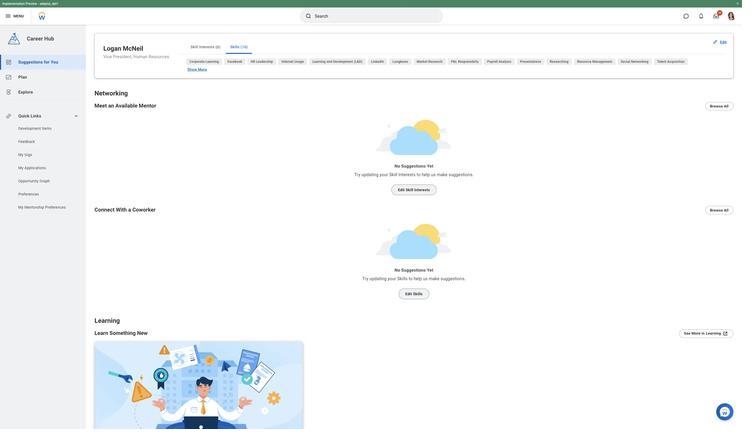Task type: describe. For each thing, give the bounding box(es) containing it.
plan link
[[0, 70, 86, 85]]

skill interests (6) button
[[187, 40, 225, 54]]

33
[[719, 11, 722, 14]]

my for my gigs
[[18, 153, 23, 157]]

1 vertical spatial preferences
[[45, 206, 66, 210]]

interests inside button
[[199, 45, 215, 49]]

development items link
[[18, 126, 73, 131]]

skills (16) button
[[226, 40, 252, 54]]

1 vertical spatial suggestions.
[[441, 277, 466, 282]]

p&l
[[451, 60, 458, 64]]

my gigs link
[[18, 152, 73, 158]]

presentations
[[520, 60, 542, 64]]

onboarding home image
[[5, 74, 12, 81]]

resource management
[[578, 60, 613, 64]]

suggestions for connect with a coworker
[[402, 268, 426, 273]]

meet
[[95, 103, 107, 109]]

graph
[[40, 179, 50, 184]]

leadership
[[256, 60, 273, 64]]

career
[[27, 35, 43, 42]]

mcneil
[[123, 45, 143, 52]]

no suggestions yet for connect with a coworker
[[395, 268, 434, 273]]

preview
[[26, 2, 37, 6]]

longbows
[[393, 60, 409, 64]]

coworker
[[133, 207, 156, 213]]

0 horizontal spatial preferences
[[18, 192, 39, 197]]

suggestions inside suggestions for you link
[[18, 60, 43, 65]]

1 vertical spatial help
[[414, 277, 422, 282]]

p&l responsibiity
[[451, 60, 479, 64]]

you
[[51, 60, 58, 65]]

0 vertical spatial to
[[417, 172, 421, 178]]

usage
[[295, 60, 304, 64]]

see
[[685, 332, 691, 336]]

mentor
[[139, 103, 156, 109]]

0 vertical spatial skills
[[230, 45, 240, 49]]

profile logan mcneil image
[[728, 12, 736, 22]]

try updating your skill interests to help us make suggestions.
[[355, 172, 474, 178]]

dashboard image
[[5, 59, 12, 66]]

my for my applications
[[18, 166, 23, 170]]

1 vertical spatial make
[[429, 277, 440, 282]]

research
[[429, 60, 443, 64]]

1 vertical spatial networking
[[95, 90, 128, 97]]

researching
[[550, 60, 569, 64]]

browse for meet an available mentor
[[711, 104, 724, 109]]

all for meet an available mentor
[[725, 104, 729, 109]]

0 horizontal spatial to
[[409, 277, 413, 282]]

timeline milestone image
[[5, 89, 12, 96]]

(6)
[[216, 45, 221, 49]]

corporate learning
[[190, 60, 219, 64]]

social networking
[[621, 60, 649, 64]]

1 horizontal spatial networking
[[632, 60, 649, 64]]

responsibiity
[[458, 60, 479, 64]]

browse for connect with a coworker
[[711, 208, 724, 213]]

edit skill interests
[[398, 188, 430, 192]]

a
[[128, 207, 131, 213]]

see more in learning
[[685, 332, 722, 336]]

edit button
[[711, 37, 731, 48]]

market research
[[417, 60, 443, 64]]

payroll
[[488, 60, 498, 64]]

skill interests (6)
[[191, 45, 221, 49]]

internet usage
[[282, 60, 304, 64]]

browse all for connect with a coworker
[[711, 208, 729, 213]]

justify image
[[5, 13, 11, 19]]

list containing development items
[[0, 126, 86, 212]]

importance of facilities management image
[[95, 342, 303, 430]]

your for connect with a coworker
[[388, 277, 396, 282]]

meet an available mentor
[[95, 103, 156, 109]]

preferences link
[[18, 192, 73, 197]]

links
[[31, 114, 41, 119]]

skills (16)
[[230, 45, 248, 49]]

corporate
[[190, 60, 205, 64]]

vice
[[103, 54, 112, 59]]

something
[[110, 331, 136, 337]]

your for meet an available mentor
[[380, 172, 389, 178]]

in
[[702, 332, 705, 336]]

chevron up small image
[[74, 114, 79, 119]]

suggestions for you link
[[0, 55, 86, 70]]

updating for meet an available mentor
[[362, 172, 379, 178]]

career hub
[[27, 35, 54, 42]]

my for my mentorship preferences
[[18, 206, 23, 210]]

applications
[[24, 166, 46, 170]]

market
[[417, 60, 428, 64]]

items
[[42, 127, 52, 131]]

feedback
[[18, 140, 35, 144]]

logan mcneil vice president, human resources
[[103, 45, 169, 59]]

internet
[[282, 60, 294, 64]]

social
[[621, 60, 631, 64]]

0 horizontal spatial us
[[423, 277, 428, 282]]

quick links element
[[5, 111, 82, 122]]

analysis
[[499, 60, 512, 64]]

learning and development (l&d)
[[313, 60, 363, 64]]

my mentorship preferences
[[18, 206, 66, 210]]

no for mentor
[[395, 164, 400, 169]]

development items
[[18, 127, 52, 131]]

link image
[[5, 113, 12, 120]]

explore
[[18, 90, 33, 95]]

my applications
[[18, 166, 46, 170]]

all for connect with a coworker
[[725, 208, 729, 213]]

menu
[[13, 14, 24, 18]]

show more
[[188, 67, 207, 72]]

Search Workday  search field
[[315, 10, 432, 22]]

management
[[593, 60, 613, 64]]

edit skill interests button
[[392, 185, 437, 196]]

learn something new
[[95, 331, 148, 337]]

connect
[[95, 207, 115, 213]]

suggestions for you
[[18, 60, 58, 65]]

more for see
[[692, 332, 701, 336]]



Task type: vqa. For each thing, say whether or not it's contained in the screenshot.
left located
no



Task type: locate. For each thing, give the bounding box(es) containing it.
show more button
[[187, 67, 209, 72]]

browse all link
[[706, 102, 734, 111], [706, 206, 734, 215]]

development right and
[[333, 60, 353, 64]]

us up edit skill interests 'button'
[[431, 172, 436, 178]]

0 vertical spatial all
[[725, 104, 729, 109]]

1 vertical spatial your
[[388, 277, 396, 282]]

inbox large image
[[714, 13, 720, 19]]

networking up an at left
[[95, 90, 128, 97]]

my left mentorship
[[18, 206, 23, 210]]

0 vertical spatial development
[[333, 60, 353, 64]]

2 vertical spatial suggestions
[[402, 268, 426, 273]]

development down quick links
[[18, 127, 41, 131]]

resource
[[578, 60, 592, 64]]

try for meet an available mentor
[[355, 172, 361, 178]]

list
[[0, 55, 86, 100], [0, 126, 86, 212]]

0 horizontal spatial networking
[[95, 90, 128, 97]]

list containing suggestions for you
[[0, 55, 86, 100]]

2 all from the top
[[725, 208, 729, 213]]

with
[[116, 207, 127, 213]]

1 vertical spatial list
[[0, 126, 86, 212]]

0 vertical spatial browse all
[[711, 104, 729, 109]]

0 vertical spatial skill
[[191, 45, 198, 49]]

1 horizontal spatial development
[[333, 60, 353, 64]]

external link element
[[723, 331, 729, 337]]

(l&d)
[[354, 60, 363, 64]]

learn
[[95, 331, 108, 337]]

1 vertical spatial try
[[363, 277, 369, 282]]

quick
[[18, 114, 30, 119]]

1 vertical spatial edit
[[398, 188, 405, 192]]

1 browse from the top
[[711, 104, 724, 109]]

learning right corporate
[[206, 60, 219, 64]]

yet for connect with a coworker
[[427, 268, 434, 273]]

no for coworker
[[395, 268, 400, 273]]

1 horizontal spatial try
[[363, 277, 369, 282]]

external link image
[[723, 331, 729, 337]]

2 yet from the top
[[427, 268, 434, 273]]

all
[[725, 104, 729, 109], [725, 208, 729, 213]]

interests up edit skill interests 'button'
[[399, 172, 416, 178]]

2 my from the top
[[18, 166, 23, 170]]

my inside my applications link
[[18, 166, 23, 170]]

resources
[[149, 54, 169, 59]]

notifications large image
[[699, 13, 705, 19]]

1 horizontal spatial edit
[[406, 292, 412, 297]]

opportunity graph
[[18, 179, 50, 184]]

try updating your skills to help us make suggestions.
[[363, 277, 466, 282]]

edit for meet an available mentor
[[398, 188, 405, 192]]

logan
[[103, 45, 121, 52]]

linkedin
[[371, 60, 384, 64]]

1 vertical spatial browse all link
[[706, 206, 734, 215]]

1 browse all link from the top
[[706, 102, 734, 111]]

suggestions up try updating your skills to help us make suggestions.
[[402, 268, 426, 273]]

skill inside edit skill interests 'button'
[[406, 188, 414, 192]]

skill down the try updating your skill interests to help us make suggestions.
[[406, 188, 414, 192]]

facebook
[[228, 60, 242, 64]]

yet up try updating your skills to help us make suggestions.
[[427, 268, 434, 273]]

0 horizontal spatial more
[[198, 67, 207, 72]]

more for show
[[198, 67, 207, 72]]

1 vertical spatial updating
[[370, 277, 387, 282]]

0 horizontal spatial development
[[18, 127, 41, 131]]

0 vertical spatial more
[[198, 67, 207, 72]]

no up try updating your skills to help us make suggestions.
[[395, 268, 400, 273]]

1 horizontal spatial to
[[417, 172, 421, 178]]

to up edit skills button
[[409, 277, 413, 282]]

try
[[355, 172, 361, 178], [363, 277, 369, 282]]

0 vertical spatial list
[[0, 55, 86, 100]]

33 button
[[711, 10, 723, 22]]

preferences down preferences link
[[45, 206, 66, 210]]

feedback link
[[18, 139, 73, 145]]

0 vertical spatial interests
[[199, 45, 215, 49]]

1 yet from the top
[[427, 164, 434, 169]]

updating
[[362, 172, 379, 178], [370, 277, 387, 282]]

an
[[108, 103, 114, 109]]

browse all for meet an available mentor
[[711, 104, 729, 109]]

to
[[417, 172, 421, 178], [409, 277, 413, 282]]

to up edit skill interests 'button'
[[417, 172, 421, 178]]

president,
[[113, 54, 132, 59]]

0 vertical spatial no suggestions yet
[[395, 164, 434, 169]]

skill up edit skill interests 'button'
[[390, 172, 398, 178]]

1 horizontal spatial skills
[[398, 277, 408, 282]]

gigs
[[24, 153, 32, 157]]

my down my gigs
[[18, 166, 23, 170]]

2 browse from the top
[[711, 208, 724, 213]]

2 horizontal spatial skills
[[413, 292, 423, 297]]

my gigs
[[18, 153, 32, 157]]

edit image
[[713, 40, 719, 45]]

show
[[188, 67, 197, 72]]

0 vertical spatial yet
[[427, 164, 434, 169]]

skills up edit skills button
[[398, 277, 408, 282]]

interests
[[199, 45, 215, 49], [399, 172, 416, 178], [415, 188, 430, 192]]

1 browse all from the top
[[711, 104, 729, 109]]

2 no suggestions yet from the top
[[395, 268, 434, 273]]

0 horizontal spatial skills
[[230, 45, 240, 49]]

0 vertical spatial networking
[[632, 60, 649, 64]]

see more in learning link
[[680, 330, 734, 339]]

suggestions for meet an available mentor
[[402, 164, 426, 169]]

1 vertical spatial browse
[[711, 208, 724, 213]]

browse all
[[711, 104, 729, 109], [711, 208, 729, 213]]

interests inside 'button'
[[415, 188, 430, 192]]

no suggestions yet up try updating your skills to help us make suggestions.
[[395, 268, 434, 273]]

1 vertical spatial skills
[[398, 277, 408, 282]]

0 vertical spatial updating
[[362, 172, 379, 178]]

2 vertical spatial skill
[[406, 188, 414, 192]]

interests left (6)
[[199, 45, 215, 49]]

1 vertical spatial browse all
[[711, 208, 729, 213]]

search image
[[305, 13, 312, 19]]

1 my from the top
[[18, 153, 23, 157]]

make
[[437, 172, 448, 178], [429, 277, 440, 282]]

yet up the try updating your skill interests to help us make suggestions.
[[427, 164, 434, 169]]

2 list from the top
[[0, 126, 86, 212]]

plan
[[18, 75, 27, 80]]

more inside "link"
[[692, 332, 701, 336]]

0 vertical spatial my
[[18, 153, 23, 157]]

preferences down opportunity
[[18, 192, 39, 197]]

talent
[[658, 60, 667, 64]]

available
[[115, 103, 138, 109]]

suggestions left for
[[18, 60, 43, 65]]

my inside my gigs link
[[18, 153, 23, 157]]

1 vertical spatial more
[[692, 332, 701, 336]]

1 vertical spatial yet
[[427, 268, 434, 273]]

1 list from the top
[[0, 55, 86, 100]]

connect with a coworker
[[95, 207, 156, 213]]

0 horizontal spatial edit
[[398, 188, 405, 192]]

2 vertical spatial interests
[[415, 188, 430, 192]]

my
[[18, 153, 23, 157], [18, 166, 23, 170], [18, 206, 23, 210]]

updating for connect with a coworker
[[370, 277, 387, 282]]

2 vertical spatial my
[[18, 206, 23, 210]]

learning right in
[[706, 332, 722, 336]]

1 vertical spatial interests
[[399, 172, 416, 178]]

0 vertical spatial suggestions.
[[449, 172, 474, 178]]

opportunity graph link
[[18, 179, 73, 184]]

more left in
[[692, 332, 701, 336]]

edit down try updating your skills to help us make suggestions.
[[406, 292, 412, 297]]

0 vertical spatial your
[[380, 172, 389, 178]]

1 vertical spatial my
[[18, 166, 23, 170]]

adeptai_dpt1
[[40, 2, 59, 6]]

my mentorship preferences link
[[18, 205, 73, 210]]

2 browse all link from the top
[[706, 206, 734, 215]]

1 vertical spatial suggestions
[[402, 164, 426, 169]]

help
[[422, 172, 430, 178], [414, 277, 422, 282]]

opportunity
[[18, 179, 39, 184]]

interests down the try updating your skill interests to help us make suggestions.
[[415, 188, 430, 192]]

2 horizontal spatial edit
[[721, 40, 727, 44]]

edit
[[721, 40, 727, 44], [398, 188, 405, 192], [406, 292, 412, 297]]

0 vertical spatial try
[[355, 172, 361, 178]]

new
[[137, 331, 148, 337]]

skills left (16)
[[230, 45, 240, 49]]

skill up corporate
[[191, 45, 198, 49]]

hub
[[44, 35, 54, 42]]

close environment banner image
[[737, 2, 740, 5]]

for
[[44, 60, 50, 65]]

tab list containing skill interests (6)
[[180, 40, 725, 54]]

suggestions up the try updating your skill interests to help us make suggestions.
[[402, 164, 426, 169]]

acquisition
[[668, 60, 685, 64]]

1 no suggestions yet from the top
[[395, 164, 434, 169]]

help up edit skills button
[[414, 277, 422, 282]]

1 vertical spatial skill
[[390, 172, 398, 178]]

no suggestions yet for meet an available mentor
[[395, 164, 434, 169]]

networking right social
[[632, 60, 649, 64]]

no up the try updating your skill interests to help us make suggestions.
[[395, 164, 400, 169]]

edit right 'edit' image
[[721, 40, 727, 44]]

2 vertical spatial skills
[[413, 292, 423, 297]]

skills down try updating your skills to help us make suggestions.
[[413, 292, 423, 297]]

my applications link
[[18, 166, 73, 171]]

0 vertical spatial us
[[431, 172, 436, 178]]

skill inside skill interests (6) button
[[191, 45, 198, 49]]

0 vertical spatial no
[[395, 164, 400, 169]]

1 horizontal spatial us
[[431, 172, 436, 178]]

edit inside 'button'
[[398, 188, 405, 192]]

edit skills button
[[399, 289, 430, 300]]

1 vertical spatial all
[[725, 208, 729, 213]]

0 vertical spatial browse
[[711, 104, 724, 109]]

2 horizontal spatial skill
[[406, 188, 414, 192]]

1 no from the top
[[395, 164, 400, 169]]

help up edit skill interests 'button'
[[422, 172, 430, 178]]

no suggestions yet up the try updating your skill interests to help us make suggestions.
[[395, 164, 434, 169]]

1 vertical spatial us
[[423, 277, 428, 282]]

my inside my mentorship preferences link
[[18, 206, 23, 210]]

1 horizontal spatial more
[[692, 332, 701, 336]]

edit down the try updating your skill interests to help us make suggestions.
[[398, 188, 405, 192]]

payroll analysis
[[488, 60, 512, 64]]

0 vertical spatial preferences
[[18, 192, 39, 197]]

edit skills
[[406, 292, 423, 297]]

0 vertical spatial make
[[437, 172, 448, 178]]

menu banner
[[0, 0, 743, 25]]

0 horizontal spatial skill
[[191, 45, 198, 49]]

1 vertical spatial no suggestions yet
[[395, 268, 434, 273]]

1 horizontal spatial preferences
[[45, 206, 66, 210]]

networking
[[632, 60, 649, 64], [95, 90, 128, 97]]

learning up learn
[[95, 318, 120, 325]]

skills
[[230, 45, 240, 49], [398, 277, 408, 282], [413, 292, 423, 297]]

1 horizontal spatial skill
[[390, 172, 398, 178]]

no suggestions yet
[[395, 164, 434, 169], [395, 268, 434, 273]]

mentorship
[[24, 206, 44, 210]]

learning
[[206, 60, 219, 64], [313, 60, 326, 64], [95, 318, 120, 325], [706, 332, 722, 336]]

tab list
[[180, 40, 725, 54]]

yet for meet an available mentor
[[427, 164, 434, 169]]

2 browse all from the top
[[711, 208, 729, 213]]

0 vertical spatial edit
[[721, 40, 727, 44]]

2 no from the top
[[395, 268, 400, 273]]

browse all link for connect with a coworker
[[706, 206, 734, 215]]

us up edit skills button
[[423, 277, 428, 282]]

learning left and
[[313, 60, 326, 64]]

implementation
[[2, 2, 25, 6]]

0 horizontal spatial try
[[355, 172, 361, 178]]

human
[[134, 54, 148, 59]]

0 vertical spatial help
[[422, 172, 430, 178]]

1 vertical spatial to
[[409, 277, 413, 282]]

more down corporate learning
[[198, 67, 207, 72]]

learning inside the see more in learning "link"
[[706, 332, 722, 336]]

browse all link for meet an available mentor
[[706, 102, 734, 111]]

and
[[327, 60, 332, 64]]

0 vertical spatial suggestions
[[18, 60, 43, 65]]

1 all from the top
[[725, 104, 729, 109]]

implementation preview -   adeptai_dpt1
[[2, 2, 59, 6]]

hr leadership
[[251, 60, 273, 64]]

no
[[395, 164, 400, 169], [395, 268, 400, 273]]

2 vertical spatial edit
[[406, 292, 412, 297]]

try for connect with a coworker
[[363, 277, 369, 282]]

my left gigs
[[18, 153, 23, 157]]

1 vertical spatial development
[[18, 127, 41, 131]]

3 my from the top
[[18, 206, 23, 210]]

0 vertical spatial browse all link
[[706, 102, 734, 111]]

hr
[[251, 60, 255, 64]]

1 vertical spatial no
[[395, 268, 400, 273]]

edit for connect with a coworker
[[406, 292, 412, 297]]



